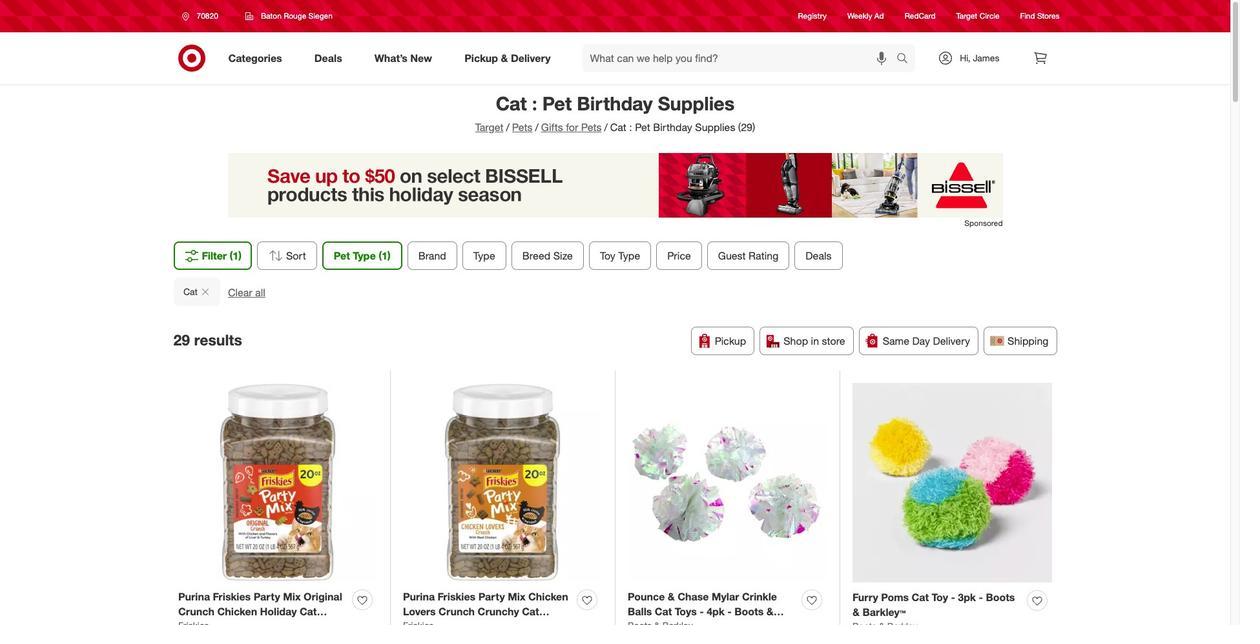 Task type: vqa. For each thing, say whether or not it's contained in the screenshot.
Clear
yes



Task type: locate. For each thing, give the bounding box(es) containing it.
toy inside "toy type" button
[[600, 249, 616, 262]]

0 horizontal spatial (1)
[[230, 249, 242, 262]]

purina
[[178, 590, 210, 603], [403, 590, 435, 603]]

1 horizontal spatial delivery
[[933, 335, 970, 348]]

clear all button
[[228, 286, 265, 300]]

1 horizontal spatial toy
[[932, 591, 948, 604]]

chicken inside "purina friskies party mix original crunch chicken holiday cat treats"
[[217, 605, 257, 618]]

3 type from the left
[[618, 249, 640, 262]]

purina friskies party mix chicken lovers crunch crunchy cat treats - 20oz link
[[403, 590, 572, 625]]

1 party from the left
[[254, 590, 280, 603]]

1 vertical spatial pickup
[[715, 335, 746, 348]]

pets right for
[[581, 121, 602, 134]]

redcard
[[905, 11, 936, 21]]

cat inside "purina friskies party mix original crunch chicken holiday cat treats"
[[300, 605, 317, 618]]

toy left 3pk
[[932, 591, 948, 604]]

:
[[532, 92, 537, 115], [629, 121, 632, 134]]

1 horizontal spatial pet
[[542, 92, 572, 115]]

target
[[956, 11, 978, 21], [475, 121, 504, 134]]

purina friskies party mix original crunch chicken holiday cat treats image
[[178, 383, 377, 582], [178, 383, 377, 582]]

1 horizontal spatial target
[[956, 11, 978, 21]]

deals right rating
[[806, 249, 832, 262]]

target link
[[475, 121, 504, 134]]

: up 'pets' link
[[532, 92, 537, 115]]

deals
[[314, 51, 342, 64], [806, 249, 832, 262]]

treats
[[178, 620, 208, 625], [403, 620, 433, 625]]

- inside purina friskies party mix chicken lovers crunch crunchy cat treats - 20oz
[[436, 620, 440, 625]]

1 horizontal spatial pets
[[581, 121, 602, 134]]

0 horizontal spatial delivery
[[511, 51, 551, 64]]

0 vertical spatial pet
[[542, 92, 572, 115]]

1 horizontal spatial (1)
[[379, 249, 391, 262]]

friskies
[[213, 590, 251, 603], [438, 590, 476, 603]]

guest
[[718, 249, 746, 262]]

pet up 'advertisement' region on the top of page
[[635, 121, 650, 134]]

target left circle
[[956, 11, 978, 21]]

find
[[1020, 11, 1035, 21]]

filter (1) button
[[173, 242, 252, 270]]

1 horizontal spatial mix
[[508, 590, 526, 603]]

1 type from the left
[[353, 249, 376, 262]]

purina for purina friskies party mix chicken lovers crunch crunchy cat treats - 20oz
[[403, 590, 435, 603]]

purina inside purina friskies party mix chicken lovers crunch crunchy cat treats - 20oz
[[403, 590, 435, 603]]

cat down filter (1) button
[[183, 286, 197, 297]]

1 horizontal spatial deals
[[806, 249, 832, 262]]

search button
[[891, 44, 922, 75]]

deals down the siegen
[[314, 51, 342, 64]]

deals inside button
[[806, 249, 832, 262]]

mix up the crunchy
[[508, 590, 526, 603]]

filter (1)
[[202, 249, 242, 262]]

weekly ad
[[848, 11, 884, 21]]

for
[[566, 121, 578, 134]]

chicken inside purina friskies party mix chicken lovers crunch crunchy cat treats - 20oz
[[528, 590, 568, 603]]

shop in store button
[[760, 327, 854, 355]]

& inside furry poms cat toy - 3pk - boots & barkley™
[[853, 606, 860, 619]]

party inside "purina friskies party mix original crunch chicken holiday cat treats"
[[254, 590, 280, 603]]

0 vertical spatial birthday
[[577, 92, 653, 115]]

delivery inside button
[[933, 335, 970, 348]]

mix up holiday
[[283, 590, 301, 603]]

birthday
[[577, 92, 653, 115], [653, 121, 692, 134]]

cat inside pounce & chase mylar crinkle balls cat toys - 4pk - boots & barkley™
[[655, 605, 672, 618]]

friskies inside "purina friskies party mix original crunch chicken holiday cat treats"
[[213, 590, 251, 603]]

party inside purina friskies party mix chicken lovers crunch crunchy cat treats - 20oz
[[478, 590, 505, 603]]

delivery for same day delivery
[[933, 335, 970, 348]]

1 treats from the left
[[178, 620, 208, 625]]

2 horizontal spatial type
[[618, 249, 640, 262]]

1 horizontal spatial type
[[473, 249, 495, 262]]

0 vertical spatial delivery
[[511, 51, 551, 64]]

- left 4pk
[[700, 605, 704, 618]]

crunch inside "purina friskies party mix original crunch chicken holiday cat treats"
[[178, 605, 214, 618]]

2 pets from the left
[[581, 121, 602, 134]]

0 horizontal spatial mix
[[283, 590, 301, 603]]

-
[[951, 591, 955, 604], [979, 591, 983, 604], [700, 605, 704, 618], [728, 605, 732, 618], [436, 620, 440, 625]]

1 vertical spatial target
[[475, 121, 504, 134]]

0 horizontal spatial toy
[[600, 249, 616, 262]]

categories link
[[217, 44, 298, 72]]

- right 4pk
[[728, 605, 732, 618]]

1 horizontal spatial treats
[[403, 620, 433, 625]]

0 horizontal spatial pickup
[[465, 51, 498, 64]]

0 vertical spatial toy
[[600, 249, 616, 262]]

barkley™ inside pounce & chase mylar crinkle balls cat toys - 4pk - boots & barkley™
[[628, 620, 671, 625]]

1 purina from the left
[[178, 590, 210, 603]]

registry
[[798, 11, 827, 21]]

0 vertical spatial boots
[[986, 591, 1015, 604]]

0 horizontal spatial chicken
[[217, 605, 257, 618]]

1 horizontal spatial chicken
[[528, 590, 568, 603]]

shipping
[[1008, 335, 1049, 348]]

1 vertical spatial delivery
[[933, 335, 970, 348]]

1 horizontal spatial party
[[478, 590, 505, 603]]

barkley™ down poms at the right of page
[[863, 606, 906, 619]]

0 horizontal spatial boots
[[735, 605, 764, 618]]

barkley™ inside furry poms cat toy - 3pk - boots & barkley™
[[863, 606, 906, 619]]

toy type
[[600, 249, 640, 262]]

chicken
[[528, 590, 568, 603], [217, 605, 257, 618]]

2 mix from the left
[[508, 590, 526, 603]]

1 vertical spatial deals
[[806, 249, 832, 262]]

0 vertical spatial chicken
[[528, 590, 568, 603]]

type
[[353, 249, 376, 262], [473, 249, 495, 262], [618, 249, 640, 262]]

1 horizontal spatial boots
[[986, 591, 1015, 604]]

1 friskies from the left
[[213, 590, 251, 603]]

mix inside purina friskies party mix chicken lovers crunch crunchy cat treats - 20oz
[[508, 590, 526, 603]]

crunch
[[178, 605, 214, 618], [439, 605, 475, 618]]

results
[[194, 330, 242, 349]]

party up the crunchy
[[478, 590, 505, 603]]

2 party from the left
[[478, 590, 505, 603]]

purina friskies party mix chicken lovers crunch crunchy cat treats - 20oz image
[[403, 383, 602, 582], [403, 383, 602, 582]]

toy right size
[[600, 249, 616, 262]]

: right for
[[629, 121, 632, 134]]

same day delivery
[[883, 335, 970, 348]]

2 treats from the left
[[403, 620, 433, 625]]

cat right the crunchy
[[522, 605, 539, 618]]

1 vertical spatial supplies
[[695, 121, 735, 134]]

party
[[254, 590, 280, 603], [478, 590, 505, 603]]

1 horizontal spatial birthday
[[653, 121, 692, 134]]

1 vertical spatial :
[[629, 121, 632, 134]]

29
[[173, 330, 190, 349]]

shipping button
[[984, 327, 1057, 355]]

2 crunch from the left
[[439, 605, 475, 618]]

target left 'pets' link
[[475, 121, 504, 134]]

deals for deals link
[[314, 51, 342, 64]]

boots inside furry poms cat toy - 3pk - boots & barkley™
[[986, 591, 1015, 604]]

0 vertical spatial barkley™
[[863, 606, 906, 619]]

supplies down what can we help you find? suggestions appear below search box on the top of the page
[[658, 92, 735, 115]]

1 horizontal spatial crunch
[[439, 605, 475, 618]]

cat down original
[[300, 605, 317, 618]]

2 vertical spatial pet
[[334, 249, 350, 262]]

0 horizontal spatial friskies
[[213, 590, 251, 603]]

deals link
[[303, 44, 358, 72]]

0 horizontal spatial pets
[[512, 121, 533, 134]]

0 horizontal spatial crunch
[[178, 605, 214, 618]]

pounce & chase mylar crinkle balls cat toys - 4pk - boots & barkley™ image
[[628, 383, 827, 582], [628, 383, 827, 582]]

pickup
[[465, 51, 498, 64], [715, 335, 746, 348]]

treats for purina friskies party mix original crunch chicken holiday cat treats
[[178, 620, 208, 625]]

supplies left the (29)
[[695, 121, 735, 134]]

advertisement region
[[228, 153, 1003, 218]]

2 horizontal spatial /
[[604, 121, 608, 134]]

party up holiday
[[254, 590, 280, 603]]

furry poms cat toy - 3pk - boots & barkley™ image
[[853, 383, 1052, 583], [853, 383, 1052, 583]]

1 vertical spatial toy
[[932, 591, 948, 604]]

1 horizontal spatial friskies
[[438, 590, 476, 603]]

1 vertical spatial pet
[[635, 121, 650, 134]]

mix inside "purina friskies party mix original crunch chicken holiday cat treats"
[[283, 590, 301, 603]]

pickup inside button
[[715, 335, 746, 348]]

0 horizontal spatial type
[[353, 249, 376, 262]]

pets
[[512, 121, 533, 134], [581, 121, 602, 134]]

toy type button
[[589, 242, 651, 270]]

1 vertical spatial boots
[[735, 605, 764, 618]]

registry link
[[798, 11, 827, 22]]

1 vertical spatial birthday
[[653, 121, 692, 134]]

0 horizontal spatial deals
[[314, 51, 342, 64]]

(1) right filter
[[230, 249, 242, 262]]

target inside cat : pet birthday supplies target / pets / gifts for pets / cat : pet birthday supplies (29)
[[475, 121, 504, 134]]

pet
[[542, 92, 572, 115], [635, 121, 650, 134], [334, 249, 350, 262]]

barkley™
[[863, 606, 906, 619], [628, 620, 671, 625]]

0 vertical spatial pickup
[[465, 51, 498, 64]]

/ right 'pets' link
[[535, 121, 539, 134]]

0 horizontal spatial pet
[[334, 249, 350, 262]]

delivery
[[511, 51, 551, 64], [933, 335, 970, 348]]

2 friskies from the left
[[438, 590, 476, 603]]

4pk
[[707, 605, 725, 618]]

purina inside "purina friskies party mix original crunch chicken holiday cat treats"
[[178, 590, 210, 603]]

1 mix from the left
[[283, 590, 301, 603]]

boots right 3pk
[[986, 591, 1015, 604]]

barkley™ down "balls"
[[628, 620, 671, 625]]

2 purina from the left
[[403, 590, 435, 603]]

20oz
[[443, 620, 466, 625]]

1 horizontal spatial barkley™
[[863, 606, 906, 619]]

find stores
[[1020, 11, 1060, 21]]

price
[[667, 249, 691, 262]]

0 horizontal spatial party
[[254, 590, 280, 603]]

breed size
[[522, 249, 573, 262]]

store
[[822, 335, 845, 348]]

toy
[[600, 249, 616, 262], [932, 591, 948, 604]]

0 horizontal spatial purina
[[178, 590, 210, 603]]

/
[[506, 121, 510, 134], [535, 121, 539, 134], [604, 121, 608, 134]]

1 (1) from the left
[[230, 249, 242, 262]]

1 horizontal spatial purina
[[403, 590, 435, 603]]

(1)
[[230, 249, 242, 262], [379, 249, 391, 262]]

treats inside purina friskies party mix chicken lovers crunch crunchy cat treats - 20oz
[[403, 620, 433, 625]]

hi, james
[[960, 52, 1000, 63]]

friskies inside purina friskies party mix chicken lovers crunch crunchy cat treats - 20oz
[[438, 590, 476, 603]]

0 vertical spatial deals
[[314, 51, 342, 64]]

cat right poms at the right of page
[[912, 591, 929, 604]]

/ left 'pets' link
[[506, 121, 510, 134]]

siegen
[[308, 11, 333, 21]]

0 vertical spatial :
[[532, 92, 537, 115]]

treats inside "purina friskies party mix original crunch chicken holiday cat treats"
[[178, 620, 208, 625]]

cat inside purina friskies party mix chicken lovers crunch crunchy cat treats - 20oz
[[522, 605, 539, 618]]

0 horizontal spatial barkley™
[[628, 620, 671, 625]]

1 vertical spatial chicken
[[217, 605, 257, 618]]

1 horizontal spatial pickup
[[715, 335, 746, 348]]

rouge
[[284, 11, 306, 21]]

mix for crunchy
[[508, 590, 526, 603]]

boots down crinkle
[[735, 605, 764, 618]]

0 vertical spatial supplies
[[658, 92, 735, 115]]

same day delivery button
[[859, 327, 979, 355]]

price button
[[657, 242, 702, 270]]

pet right sort
[[334, 249, 350, 262]]

1 vertical spatial barkley™
[[628, 620, 671, 625]]

0 horizontal spatial treats
[[178, 620, 208, 625]]

pet up gifts
[[542, 92, 572, 115]]

(1) left brand "button"
[[379, 249, 391, 262]]

1 crunch from the left
[[178, 605, 214, 618]]

pickup inside pickup & delivery link
[[465, 51, 498, 64]]

/ right for
[[604, 121, 608, 134]]

0 horizontal spatial /
[[506, 121, 510, 134]]

0 horizontal spatial target
[[475, 121, 504, 134]]

pickup button
[[691, 327, 755, 355]]

- left 20oz
[[436, 620, 440, 625]]

&
[[501, 51, 508, 64], [668, 590, 675, 603], [767, 605, 774, 618], [853, 606, 860, 619]]

pets left gifts
[[512, 121, 533, 134]]

2 type from the left
[[473, 249, 495, 262]]

cat left the toys at the bottom right of the page
[[655, 605, 672, 618]]

cat inside the cat "button"
[[183, 286, 197, 297]]

1 horizontal spatial /
[[535, 121, 539, 134]]

party for crunchy
[[478, 590, 505, 603]]

mix
[[283, 590, 301, 603], [508, 590, 526, 603]]

sponsored
[[965, 218, 1003, 228]]

circle
[[980, 11, 1000, 21]]



Task type: describe. For each thing, give the bounding box(es) containing it.
purina friskies party mix original crunch chicken holiday cat treats link
[[178, 590, 347, 625]]

baton rouge siegen button
[[237, 5, 341, 28]]

sort
[[286, 249, 306, 262]]

cat inside furry poms cat toy - 3pk - boots & barkley™
[[912, 591, 929, 604]]

find stores link
[[1020, 11, 1060, 22]]

target circle link
[[956, 11, 1000, 22]]

brand
[[418, 249, 446, 262]]

shop in store
[[784, 335, 845, 348]]

clear all
[[228, 286, 265, 299]]

what's new
[[375, 51, 432, 64]]

mix for holiday
[[283, 590, 301, 603]]

deals button
[[795, 242, 843, 270]]

what's
[[375, 51, 408, 64]]

pet type (1)
[[334, 249, 391, 262]]

- left 3pk
[[951, 591, 955, 604]]

all
[[255, 286, 265, 299]]

delivery for pickup & delivery
[[511, 51, 551, 64]]

redcard link
[[905, 11, 936, 22]]

crunchy
[[478, 605, 519, 618]]

categories
[[228, 51, 282, 64]]

party for holiday
[[254, 590, 280, 603]]

cat : pet birthday supplies target / pets / gifts for pets / cat : pet birthday supplies (29)
[[475, 92, 755, 134]]

1 pets from the left
[[512, 121, 533, 134]]

pickup for pickup
[[715, 335, 746, 348]]

size
[[553, 249, 573, 262]]

sort button
[[257, 242, 317, 270]]

holiday
[[260, 605, 297, 618]]

chase
[[678, 590, 709, 603]]

what's new link
[[364, 44, 448, 72]]

same
[[883, 335, 910, 348]]

breed
[[522, 249, 551, 262]]

cat button
[[173, 278, 220, 306]]

rating
[[749, 249, 779, 262]]

cat up 'pets' link
[[496, 92, 527, 115]]

purina for purina friskies party mix original crunch chicken holiday cat treats
[[178, 590, 210, 603]]

mylar
[[712, 590, 739, 603]]

day
[[912, 335, 930, 348]]

shop
[[784, 335, 808, 348]]

ad
[[875, 11, 884, 21]]

friskies for crunch
[[438, 590, 476, 603]]

type for pet
[[353, 249, 376, 262]]

new
[[410, 51, 432, 64]]

filter
[[202, 249, 227, 262]]

pounce
[[628, 590, 665, 603]]

pounce & chase mylar crinkle balls cat toys - 4pk - boots & barkley™ link
[[628, 590, 796, 625]]

cat right for
[[610, 121, 626, 134]]

What can we help you find? suggestions appear below search field
[[582, 44, 900, 72]]

0 horizontal spatial birthday
[[577, 92, 653, 115]]

stores
[[1037, 11, 1060, 21]]

(29)
[[738, 121, 755, 134]]

pickup for pickup & delivery
[[465, 51, 498, 64]]

2 / from the left
[[535, 121, 539, 134]]

baton
[[261, 11, 282, 21]]

james
[[973, 52, 1000, 63]]

guest rating button
[[707, 242, 790, 270]]

toys
[[675, 605, 697, 618]]

pounce & chase mylar crinkle balls cat toys - 4pk - boots & barkley™
[[628, 590, 777, 625]]

weekly
[[848, 11, 872, 21]]

clear
[[228, 286, 252, 299]]

crunch inside purina friskies party mix chicken lovers crunch crunchy cat treats - 20oz
[[439, 605, 475, 618]]

hi,
[[960, 52, 971, 63]]

crinkle
[[742, 590, 777, 603]]

type for toy
[[618, 249, 640, 262]]

friskies for chicken
[[213, 590, 251, 603]]

1 / from the left
[[506, 121, 510, 134]]

(1) inside button
[[230, 249, 242, 262]]

guest rating
[[718, 249, 779, 262]]

29 results
[[173, 330, 242, 349]]

original
[[304, 590, 342, 603]]

0 vertical spatial target
[[956, 11, 978, 21]]

furry poms cat toy - 3pk - boots & barkley™
[[853, 591, 1015, 619]]

2 horizontal spatial pet
[[635, 121, 650, 134]]

poms
[[881, 591, 909, 604]]

70820
[[197, 11, 218, 21]]

pets link
[[512, 121, 533, 134]]

gifts for pets link
[[541, 121, 602, 134]]

2 (1) from the left
[[379, 249, 391, 262]]

furry poms cat toy - 3pk - boots & barkley™ link
[[853, 590, 1022, 620]]

70820 button
[[173, 5, 232, 28]]

balls
[[628, 605, 652, 618]]

search
[[891, 53, 922, 66]]

- right 3pk
[[979, 591, 983, 604]]

weekly ad link
[[848, 11, 884, 22]]

boots inside pounce & chase mylar crinkle balls cat toys - 4pk - boots & barkley™
[[735, 605, 764, 618]]

type button
[[462, 242, 506, 270]]

deals for deals button at right top
[[806, 249, 832, 262]]

treats for purina friskies party mix chicken lovers crunch crunchy cat treats - 20oz
[[403, 620, 433, 625]]

furry
[[853, 591, 878, 604]]

1 horizontal spatial :
[[629, 121, 632, 134]]

gifts
[[541, 121, 563, 134]]

toy inside furry poms cat toy - 3pk - boots & barkley™
[[932, 591, 948, 604]]

0 horizontal spatial :
[[532, 92, 537, 115]]

target circle
[[956, 11, 1000, 21]]

breed size button
[[511, 242, 584, 270]]

in
[[811, 335, 819, 348]]

3 / from the left
[[604, 121, 608, 134]]

lovers
[[403, 605, 436, 618]]

purina friskies party mix original crunch chicken holiday cat treats
[[178, 590, 342, 625]]



